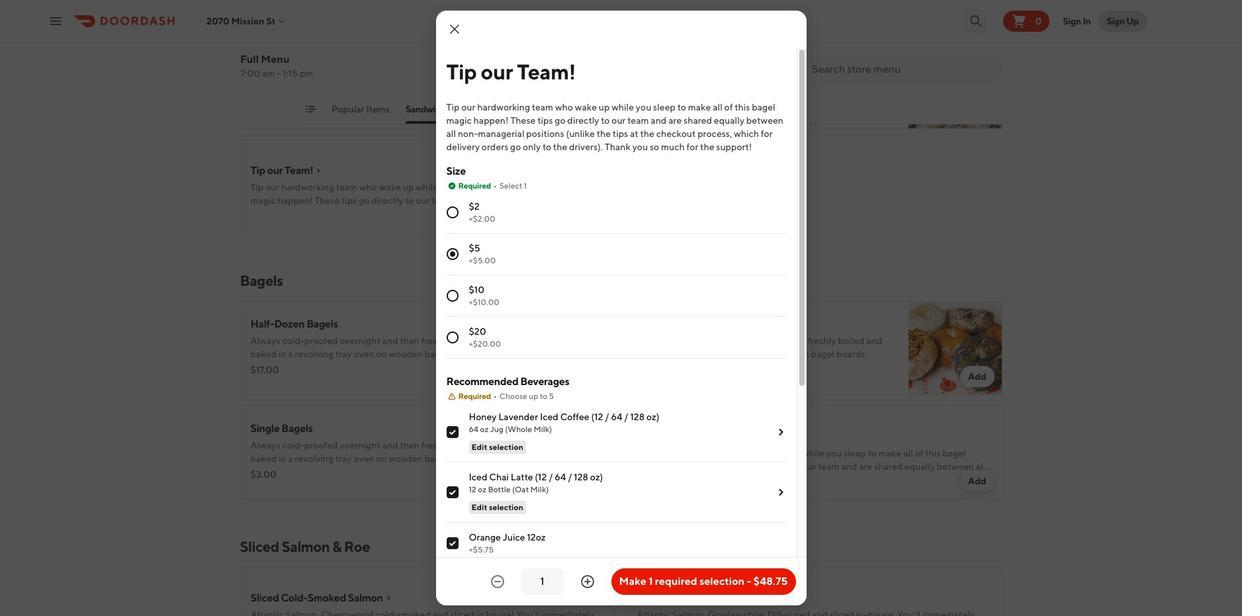 Task type: describe. For each thing, give the bounding box(es) containing it.
1 vertical spatial these
[[315, 195, 340, 206]]

• for recommended beverages
[[494, 391, 497, 401]]

sleep inside tip our team! dialog
[[653, 102, 676, 113]]

overnight inside always cold-proofed overnight and then freshly boiled and baked in a revolving tray oven on wooden bagel boards.
[[726, 336, 767, 346]]

are inside tip our team! dialog
[[669, 115, 682, 126]]

2 vertical spatial much
[[817, 488, 840, 498]]

to inside recommended beverages group
[[540, 391, 548, 401]]

add for add button for *special* spicy pepita image
[[968, 1, 987, 11]]

2 horizontal spatial shared
[[874, 461, 903, 472]]

2 vertical spatial happen!
[[664, 461, 699, 472]]

(whole
[[505, 424, 532, 434]]

$10
[[469, 285, 485, 295]]

single bagels always cold-proofed overnight and then freshly boiled and baked in a revolving tray oven on wooden bagel boards. $3.00
[[251, 422, 496, 480]]

2 vertical spatial (unlike
[[745, 475, 774, 485]]

make inside tip our team! dialog
[[688, 102, 711, 113]]

tray inside half-dozen bagels always cold-proofed overnight and then freshly boiled and baked in a revolving tray oven on wooden bagel boards. $17.00
[[336, 349, 352, 359]]

2 vertical spatial which
[[913, 475, 938, 485]]

only inside tip our team! dialog
[[523, 142, 541, 152]]

2070
[[207, 16, 229, 26]]

2 vertical spatial hardworking
[[668, 448, 721, 459]]

required
[[655, 575, 697, 588]]

edit selection for chai
[[472, 502, 523, 512]]

sign up link
[[1099, 10, 1147, 31]]

2 horizontal spatial directly
[[758, 461, 790, 472]]

- for 1:15
[[277, 68, 281, 79]]

0 horizontal spatial between
[[551, 195, 588, 206]]

make 1 required selection - $48.75 button
[[611, 569, 796, 595]]

2 vertical spatial while
[[802, 448, 825, 459]]

1 vertical spatial managerial
[[271, 209, 317, 219]]

0 horizontal spatial while
[[416, 182, 438, 193]]

2 horizontal spatial make
[[879, 448, 902, 459]]

cold- inside always cold-proofed overnight and then freshly boiled and baked in a revolving tray oven on wooden bagel boards.
[[669, 336, 691, 346]]

0
[[1036, 16, 1042, 26]]

sliced salmon & roe button
[[514, 103, 600, 124]]

0 horizontal spatial only
[[292, 222, 310, 232]]

1 vertical spatial 64
[[469, 424, 479, 434]]

Item Search search field
[[812, 62, 992, 77]]

• select 1
[[494, 181, 527, 191]]

2 vertical spatial delivery
[[954, 475, 987, 485]]

0 horizontal spatial drivers).
[[338, 222, 372, 232]]

milk) inside iced chai latte (12 / 64 / 128 oz) 12 oz bottle (oat milk)
[[531, 485, 549, 494]]

$2 +$2.00
[[469, 201, 495, 224]]

items
[[366, 104, 389, 115]]

2 vertical spatial process,
[[877, 475, 911, 485]]

+$20.00
[[469, 339, 501, 349]]

make
[[619, 575, 647, 588]]

0 horizontal spatial process,
[[490, 209, 525, 219]]

1 vertical spatial team!
[[285, 164, 313, 177]]

0 horizontal spatial checkout
[[449, 209, 488, 219]]

2 vertical spatial tip our hardworking team who wake up while you sleep to make all of this bagel magic happen! these tips go directly to our team and are shared equally between all non-managerial positions (unlike the tips at the checkout process, which for delivery orders go only to the drivers). thank you so much for the support!
[[637, 448, 987, 498]]

process, inside tip our team! dialog
[[698, 128, 732, 139]]

coffee
[[560, 412, 590, 422]]

required for size
[[458, 181, 491, 191]]

1 vertical spatial delivery
[[567, 209, 601, 219]]

1 vertical spatial orders
[[251, 222, 277, 232]]

*special* spicy pepita image
[[908, 0, 1002, 24]]

orders inside tip our team! dialog
[[482, 142, 509, 152]]

sign for sign in
[[1063, 16, 1081, 26]]

add button for *special* spicy pepita image
[[960, 0, 995, 17]]

tray inside always cold-proofed overnight and then freshly boiled and baked in a revolving tray oven on wooden bagel boards.
[[722, 349, 738, 359]]

1 horizontal spatial sliced salmon & roe
[[514, 104, 600, 115]]

am
[[262, 68, 275, 79]]

& left spreads
[[659, 104, 665, 115]]

a inside single bagels always cold-proofed overnight and then freshly boiled and baked in a revolving tray oven on wooden bagel boards. $3.00
[[288, 453, 293, 464]]

2 vertical spatial this
[[926, 448, 941, 459]]

$48.75
[[754, 575, 788, 588]]

2 vertical spatial so
[[805, 488, 815, 498]]

freshly inside half-dozen bagels always cold-proofed overnight and then freshly boiled and baked in a revolving tray oven on wooden bagel boards. $17.00
[[421, 336, 450, 346]]

single bagels image
[[522, 406, 616, 500]]

make 1 required selection - $48.75
[[619, 575, 788, 588]]

tip our team! inside dialog
[[446, 59, 576, 84]]

equally inside tip our team! dialog
[[714, 115, 745, 126]]

+$10.00
[[469, 297, 500, 307]]

then inside always cold-proofed overnight and then freshly boiled and baked in a revolving tray oven on wooden bagel boards.
[[787, 336, 806, 346]]

required for recommended beverages
[[458, 391, 491, 401]]

wooden inside half-dozen bagels always cold-proofed overnight and then freshly boiled and baked in a revolving tray oven on wooden bagel boards. $17.00
[[389, 349, 423, 359]]

$13.50
[[637, 99, 666, 109]]

edit for honey
[[472, 442, 487, 452]]

dozen
[[274, 318, 305, 330]]

cured
[[687, 592, 717, 604]]

0 horizontal spatial which
[[527, 209, 552, 219]]

boiled inside single bagels always cold-proofed overnight and then freshly boiled and baked in a revolving tray oven on wooden bagel boards. $3.00
[[452, 440, 478, 451]]

2 vertical spatial who
[[746, 448, 764, 459]]

then inside single bagels always cold-proofed overnight and then freshly boiled and baked in a revolving tray oven on wooden bagel boards. $3.00
[[400, 440, 420, 451]]

1 vertical spatial sleep
[[457, 182, 480, 193]]

recommended
[[446, 375, 519, 388]]

+$2.00
[[469, 214, 495, 224]]

and inside tip our team! dialog
[[651, 115, 667, 126]]

2 vertical spatial of
[[915, 448, 924, 459]]

1 vertical spatial directly
[[372, 195, 403, 206]]

1 vertical spatial tip our hardworking team who wake up while you sleep to make all of this bagel magic happen! these tips go directly to our team and are shared equally between all non-managerial positions (unlike the tips at the checkout process, which for delivery orders go only to the drivers). thank you so much for the support!
[[251, 182, 601, 232]]

wooden inside single bagels always cold-proofed overnight and then freshly boiled and baked in a revolving tray oven on wooden bagel boards. $3.00
[[389, 453, 423, 464]]

12oz
[[527, 532, 546, 543]]

juice
[[503, 532, 525, 543]]

support! inside tip our team! dialog
[[716, 142, 752, 152]]

shared inside tip our team! dialog
[[684, 115, 712, 126]]

sign up
[[1107, 16, 1139, 26]]

1 vertical spatial happen!
[[278, 195, 313, 206]]

beverages
[[520, 375, 569, 388]]

bagels inside half-dozen bagels always cold-proofed overnight and then freshly boiled and baked in a revolving tray oven on wooden bagel boards. $17.00
[[307, 318, 338, 330]]

popular
[[331, 104, 364, 115]]

boiled inside half-dozen bagels always cold-proofed overnight and then freshly boiled and baked in a revolving tray oven on wooden bagel boards. $17.00
[[452, 336, 478, 346]]

decrease quantity by 1 image
[[490, 574, 505, 590]]

full menu 7:00 am - 1:15 pm
[[240, 53, 313, 79]]

sliced dill-cured salmon
[[637, 592, 754, 604]]

popular items
[[331, 104, 389, 115]]

bottle
[[488, 485, 511, 494]]

2 horizontal spatial at
[[809, 475, 818, 485]]

2 vertical spatial checkout
[[835, 475, 875, 485]]

revolving inside always cold-proofed overnight and then freshly boiled and baked in a revolving tray oven on wooden bagel boards.
[[681, 349, 720, 359]]

edit selection for lavender
[[472, 442, 523, 452]]

schmears & spreads button
[[616, 103, 701, 124]]

oven inside half-dozen bagels always cold-proofed overnight and then freshly boiled and baked in a revolving tray oven on wooden bagel boards. $17.00
[[354, 349, 374, 359]]

popular items button
[[331, 103, 389, 124]]

orange
[[469, 532, 501, 543]]

herb, lemon & lox
[[251, 52, 338, 64]]

half-
[[251, 318, 274, 330]]

spreads
[[667, 104, 701, 115]]

honey lavender iced coffee (12 / 64 / 128 oz) 64 oz jug (whole milk)
[[469, 412, 660, 434]]

bagel inside tip our team! dialog
[[752, 102, 776, 113]]

1 inside 'button'
[[649, 575, 653, 588]]

0 horizontal spatial sliced salmon & roe
[[240, 538, 370, 555]]

$10 +$10.00
[[469, 285, 500, 307]]

recommended beverages
[[446, 375, 569, 388]]

baked inside always cold-proofed overnight and then freshly boiled and baked in a revolving tray oven on wooden bagel boards.
[[637, 349, 663, 359]]

+$5.00
[[469, 255, 496, 265]]

$20
[[469, 326, 486, 337]]

$5
[[469, 243, 480, 254]]

oz inside iced chai latte (12 / 64 / 128 oz) 12 oz bottle (oat milk)
[[478, 485, 487, 494]]

2 horizontal spatial positions
[[706, 475, 743, 485]]

then inside half-dozen bagels always cold-proofed overnight and then freshly boiled and baked in a revolving tray oven on wooden bagel boards. $17.00
[[400, 336, 420, 346]]

boiled inside always cold-proofed overnight and then freshly boiled and baked in a revolving tray oven on wooden bagel boards.
[[838, 336, 865, 346]]

1 vertical spatial roe
[[344, 538, 370, 555]]

freshly inside single bagels always cold-proofed overnight and then freshly boiled and baked in a revolving tray oven on wooden bagel boards. $3.00
[[421, 440, 450, 451]]

2 vertical spatial wake
[[766, 448, 788, 459]]

sign in
[[1063, 16, 1091, 26]]

oz) inside honey lavender iced coffee (12 / 64 / 128 oz) 64 oz jug (whole milk)
[[647, 412, 660, 422]]

2 horizontal spatial support!
[[872, 488, 908, 498]]

5
[[549, 391, 554, 401]]

herb, lemon & lox image
[[522, 35, 616, 129]]

1 vertical spatial support!
[[485, 222, 521, 232]]

managerial inside tip our team! dialog
[[478, 128, 525, 139]]

2 horizontal spatial managerial
[[657, 475, 704, 485]]

lox
[[321, 52, 338, 64]]

up inside recommended beverages group
[[529, 391, 538, 401]]

$3.00
[[251, 469, 277, 480]]

(unlike inside tip our team! dialog
[[566, 128, 595, 139]]

smoked ends image
[[522, 0, 616, 24]]

magic inside tip our team! dialog
[[446, 115, 472, 126]]

2 horizontal spatial 64
[[611, 412, 623, 422]]

honey
[[469, 412, 497, 422]]

choose
[[500, 391, 527, 401]]

2 horizontal spatial magic
[[637, 461, 662, 472]]

2 horizontal spatial drivers).
[[725, 488, 758, 498]]

select
[[500, 181, 522, 191]]

(12 inside honey lavender iced coffee (12 / 64 / 128 oz) 64 oz jug (whole milk)
[[591, 412, 603, 422]]

dog treats button
[[759, 103, 805, 124]]

7:00
[[240, 68, 260, 79]]

0 horizontal spatial shared
[[488, 195, 516, 206]]

1 vertical spatial much
[[430, 222, 454, 232]]

2 vertical spatial sleep
[[844, 448, 866, 459]]

selection inside 'button'
[[700, 575, 745, 588]]

• for size
[[494, 181, 497, 191]]

drinks
[[716, 104, 743, 115]]

2 horizontal spatial only
[[678, 488, 696, 498]]

revolving inside single bagels always cold-proofed overnight and then freshly boiled and baked in a revolving tray oven on wooden bagel boards. $3.00
[[295, 453, 334, 464]]

(oat
[[512, 485, 529, 494]]

wake inside tip our team! dialog
[[575, 102, 597, 113]]

2 horizontal spatial equally
[[905, 461, 935, 472]]

bagels right sandwiches
[[470, 104, 498, 115]]

half-dozen bagels always cold-proofed overnight and then freshly boiled and baked in a revolving tray oven on wooden bagel boards. $17.00
[[251, 318, 496, 375]]

$20 +$20.00
[[469, 326, 501, 349]]

1 vertical spatial magic
[[251, 195, 276, 206]]

full
[[240, 53, 259, 66]]

iced inside iced chai latte (12 / 64 / 128 oz) 12 oz bottle (oat milk)
[[469, 472, 487, 483]]

baked inside half-dozen bagels always cold-proofed overnight and then freshly boiled and baked in a revolving tray oven on wooden bagel boards. $17.00
[[251, 349, 277, 359]]

2 horizontal spatial between
[[937, 461, 974, 472]]

lavender
[[499, 412, 538, 422]]

0 horizontal spatial wake
[[379, 182, 401, 193]]

0 horizontal spatial tip our team!
[[251, 164, 313, 177]]

orange juice 12oz +$5.75
[[469, 532, 546, 555]]

cold- inside half-dozen bagels always cold-proofed overnight and then freshly boiled and baked in a revolving tray oven on wooden bagel boards. $17.00
[[282, 336, 304, 346]]

64 inside iced chai latte (12 / 64 / 128 oz) 12 oz bottle (oat milk)
[[555, 472, 566, 483]]

lemon
[[278, 52, 311, 64]]

veggie image
[[908, 35, 1002, 129]]

1 vertical spatial hardworking
[[281, 182, 334, 193]]

bagels inside single bagels always cold-proofed overnight and then freshly boiled and baked in a revolving tray oven on wooden bagel boards. $3.00
[[281, 422, 313, 435]]

0 horizontal spatial (unlike
[[359, 209, 387, 219]]

2 horizontal spatial non-
[[637, 475, 657, 485]]

2 vertical spatial are
[[859, 461, 873, 472]]

treats
[[779, 104, 805, 115]]

128 inside honey lavender iced coffee (12 / 64 / 128 oz) 64 oz jug (whole milk)
[[630, 412, 645, 422]]

• choose up to 5
[[494, 391, 554, 401]]

2070 mission st
[[207, 16, 276, 26]]

1 vertical spatial make
[[492, 182, 515, 193]]

delivery inside tip our team! dialog
[[446, 142, 480, 152]]

$5 +$5.00
[[469, 243, 496, 265]]

oven inside always cold-proofed overnight and then freshly boiled and baked in a revolving tray oven on wooden bagel boards.
[[740, 349, 761, 359]]

selection for chai
[[489, 502, 523, 512]]

always cold-proofed overnight and then freshly boiled and baked in a revolving tray oven on wooden bagel boards.
[[637, 336, 882, 359]]

team! inside dialog
[[517, 59, 576, 84]]

mission
[[231, 16, 264, 26]]

freshly inside always cold-proofed overnight and then freshly boiled and baked in a revolving tray oven on wooden bagel boards.
[[808, 336, 836, 346]]

2070 mission st button
[[207, 16, 286, 26]]

checkout inside tip our team! dialog
[[656, 128, 696, 139]]

up
[[1127, 16, 1139, 26]]

0 button
[[1004, 10, 1050, 31]]

+$5.75
[[469, 545, 494, 555]]

proofed inside always cold-proofed overnight and then freshly boiled and baked in a revolving tray oven on wooden bagel boards.
[[691, 336, 725, 346]]

boards. inside always cold-proofed overnight and then freshly boiled and baked in a revolving tray oven on wooden bagel boards.
[[837, 349, 868, 359]]

baked inside single bagels always cold-proofed overnight and then freshly boiled and baked in a revolving tray oven on wooden bagel boards. $3.00
[[251, 453, 277, 464]]

1 vertical spatial at
[[423, 209, 431, 219]]

dog
[[759, 104, 777, 115]]

0 horizontal spatial of
[[529, 182, 537, 193]]

overnight inside half-dozen bagels always cold-proofed overnight and then freshly boiled and baked in a revolving tray oven on wooden bagel boards. $17.00
[[340, 336, 380, 346]]

salmon inside sliced salmon & roe button
[[542, 104, 573, 115]]

2 horizontal spatial thank
[[760, 488, 786, 498]]



Task type: vqa. For each thing, say whether or not it's contained in the screenshot.
the bottom 64
yes



Task type: locate. For each thing, give the bounding box(es) containing it.
required up $2
[[458, 181, 491, 191]]

0 horizontal spatial iced
[[469, 472, 487, 483]]

1 edit from the top
[[472, 442, 487, 452]]

0 horizontal spatial happen!
[[278, 195, 313, 206]]

always
[[251, 336, 280, 346], [637, 336, 667, 346], [251, 440, 280, 451]]

0 horizontal spatial directly
[[372, 195, 403, 206]]

on inside single bagels always cold-proofed overnight and then freshly boiled and baked in a revolving tray oven on wooden bagel boards. $3.00
[[376, 453, 387, 464]]

1 horizontal spatial this
[[735, 102, 750, 113]]

on inside half-dozen bagels always cold-proofed overnight and then freshly boiled and baked in a revolving tray oven on wooden bagel boards. $17.00
[[376, 349, 387, 359]]

1:15
[[282, 68, 298, 79]]

0 vertical spatial make
[[688, 102, 711, 113]]

magic
[[446, 115, 472, 126], [251, 195, 276, 206], [637, 461, 662, 472]]

edit down honey
[[472, 442, 487, 452]]

tray
[[336, 349, 352, 359], [722, 349, 738, 359], [336, 453, 352, 464]]

2 edit selection from the top
[[472, 502, 523, 512]]

add for add button corresponding to single bagels image
[[582, 476, 600, 487]]

open menu image
[[48, 13, 64, 29]]

/
[[605, 412, 609, 422], [624, 412, 629, 422], [549, 472, 553, 483], [568, 472, 572, 483]]

bagels button
[[470, 103, 498, 124]]

tray inside single bagels always cold-proofed overnight and then freshly boiled and baked in a revolving tray oven on wooden bagel boards. $3.00
[[336, 453, 352, 464]]

revolving inside half-dozen bagels always cold-proofed overnight and then freshly boiled and baked in a revolving tray oven on wooden bagel boards. $17.00
[[295, 349, 334, 359]]

0 horizontal spatial hardworking
[[281, 182, 334, 193]]

sliced inside button
[[514, 104, 540, 115]]

1 vertical spatial of
[[529, 182, 537, 193]]

1 horizontal spatial 1
[[649, 575, 653, 588]]

tip our hardworking team who wake up while you sleep to make all of this bagel magic happen! these tips go directly to our team and are shared equally between all non-managerial positions (unlike the tips at the checkout process, which for delivery orders go only to the drivers). thank you so much for the support! inside tip our team! dialog
[[446, 102, 784, 152]]

roe up smoked
[[344, 538, 370, 555]]

bagel inside half-dozen bagels always cold-proofed overnight and then freshly boiled and baked in a revolving tray oven on wooden bagel boards. $17.00
[[425, 349, 448, 359]]

directly inside tip our team! dialog
[[567, 115, 599, 126]]

always inside half-dozen bagels always cold-proofed overnight and then freshly boiled and baked in a revolving tray oven on wooden bagel boards. $17.00
[[251, 336, 280, 346]]

64
[[611, 412, 623, 422], [469, 424, 479, 434], [555, 472, 566, 483]]

iced
[[540, 412, 559, 422], [469, 472, 487, 483]]

1 horizontal spatial equally
[[714, 115, 745, 126]]

1 vertical spatial drivers).
[[338, 222, 372, 232]]

1 horizontal spatial of
[[725, 102, 733, 113]]

1 horizontal spatial tip our team!
[[446, 59, 576, 84]]

selection for lavender
[[489, 442, 523, 452]]

• inside recommended beverages group
[[494, 391, 497, 401]]

1 horizontal spatial thank
[[605, 142, 631, 152]]

team
[[532, 102, 553, 113], [628, 115, 649, 126], [336, 182, 358, 193], [432, 195, 453, 206], [723, 448, 744, 459], [818, 461, 840, 472]]

a inside half-dozen bagels always cold-proofed overnight and then freshly boiled and baked in a revolving tray oven on wooden bagel boards. $17.00
[[288, 349, 293, 359]]

1
[[524, 181, 527, 191], [649, 575, 653, 588]]

chai
[[489, 472, 509, 483]]

1 vertical spatial who
[[359, 182, 377, 193]]

size
[[446, 165, 466, 177]]

(12 inside iced chai latte (12 / 64 / 128 oz) 12 oz bottle (oat milk)
[[535, 472, 547, 483]]

2 horizontal spatial wake
[[766, 448, 788, 459]]

add
[[582, 1, 600, 11], [968, 1, 987, 11], [582, 105, 600, 116], [968, 371, 987, 382], [582, 476, 600, 487], [968, 476, 987, 487]]

1 horizontal spatial (unlike
[[566, 128, 595, 139]]

None radio
[[446, 207, 458, 218], [446, 248, 458, 260], [446, 290, 458, 302], [446, 207, 458, 218], [446, 248, 458, 260], [446, 290, 458, 302]]

selection
[[489, 442, 523, 452], [489, 502, 523, 512], [700, 575, 745, 588]]

schmears & spreads
[[616, 104, 701, 115]]

non- inside tip our team! dialog
[[458, 128, 478, 139]]

2 horizontal spatial of
[[915, 448, 924, 459]]

0 vertical spatial of
[[725, 102, 733, 113]]

bagels right single in the left of the page
[[281, 422, 313, 435]]

much inside tip our team! dialog
[[661, 142, 685, 152]]

thank inside tip our team! dialog
[[605, 142, 631, 152]]

1 vertical spatial positions
[[319, 209, 357, 219]]

sign left "up"
[[1107, 16, 1125, 26]]

in inside half-dozen bagels always cold-proofed overnight and then freshly boiled and baked in a revolving tray oven on wooden bagel boards. $17.00
[[279, 349, 286, 359]]

1 horizontal spatial roe
[[583, 104, 600, 115]]

1 vertical spatial oz
[[478, 485, 487, 494]]

2 vertical spatial drivers).
[[725, 488, 758, 498]]

only
[[523, 142, 541, 152], [292, 222, 310, 232], [678, 488, 696, 498]]

1 horizontal spatial at
[[630, 128, 639, 139]]

half-dozen bagels image
[[522, 301, 616, 395]]

1 vertical spatial non-
[[251, 209, 271, 219]]

2 horizontal spatial sleep
[[844, 448, 866, 459]]

up
[[599, 102, 610, 113], [403, 182, 414, 193], [529, 391, 538, 401], [790, 448, 801, 459]]

revolving
[[295, 349, 334, 359], [681, 349, 720, 359], [295, 453, 334, 464]]

128 inside iced chai latte (12 / 64 / 128 oz) 12 oz bottle (oat milk)
[[574, 472, 588, 483]]

1 vertical spatial this
[[539, 182, 554, 193]]

edit down 12
[[472, 502, 487, 512]]

single
[[251, 422, 280, 435]]

0 horizontal spatial positions
[[319, 209, 357, 219]]

drivers). inside tip our team! dialog
[[569, 142, 603, 152]]

add button for dozen bagels 'image' at the right of the page
[[960, 366, 995, 387]]

schmears
[[616, 104, 657, 115]]

for
[[761, 128, 773, 139], [687, 142, 699, 152], [554, 209, 565, 219], [456, 222, 467, 232], [940, 475, 952, 485], [842, 488, 854, 498]]

64 down honey
[[469, 424, 479, 434]]

add button for 'smoked ends' image
[[574, 0, 608, 17]]

1 horizontal spatial orders
[[482, 142, 509, 152]]

dog treats
[[759, 104, 805, 115]]

tip our hardworking team who wake up while you sleep to make all of this bagel magic happen! these tips go directly to our team and are shared equally between all non-managerial positions (unlike the tips at the checkout process, which for delivery orders go only to the drivers). thank you so much for the support!
[[446, 102, 784, 152], [251, 182, 601, 232], [637, 448, 987, 498]]

1 • from the top
[[494, 181, 497, 191]]

bagels
[[470, 104, 498, 115], [240, 272, 283, 289], [307, 318, 338, 330], [281, 422, 313, 435]]

1 horizontal spatial iced
[[540, 412, 559, 422]]

- right am
[[277, 68, 281, 79]]

positions inside tip our team! dialog
[[526, 128, 564, 139]]

128 down honey lavender iced coffee (12 / 64 / 128 oz) 64 oz jug (whole milk)
[[574, 472, 588, 483]]

add button for herb, lemon & lox image
[[574, 100, 608, 121]]

128 right coffee at the bottom left of page
[[630, 412, 645, 422]]

0 horizontal spatial so
[[419, 222, 428, 232]]

tip our team! dialog
[[436, 11, 807, 616]]

menu
[[261, 53, 289, 66]]

- left $48.75
[[747, 575, 751, 588]]

close tip our team! image
[[446, 21, 462, 37]]

1 vertical spatial selection
[[489, 502, 523, 512]]

dozen bagels image
[[908, 301, 1002, 395]]

hardworking inside tip our team! dialog
[[477, 102, 530, 113]]

oz down honey
[[480, 424, 489, 434]]

st
[[266, 16, 276, 26]]

you
[[636, 102, 652, 113], [633, 142, 648, 152], [440, 182, 456, 193], [401, 222, 417, 232], [827, 448, 842, 459], [788, 488, 803, 498]]

in inside single bagels always cold-proofed overnight and then freshly boiled and baked in a revolving tray oven on wooden bagel boards. $3.00
[[279, 453, 286, 464]]

much
[[661, 142, 685, 152], [430, 222, 454, 232], [817, 488, 840, 498]]

sliced cold-smoked salmon
[[251, 592, 383, 604]]

2 horizontal spatial checkout
[[835, 475, 875, 485]]

which
[[734, 128, 759, 139], [527, 209, 552, 219], [913, 475, 938, 485]]

0 horizontal spatial thank
[[374, 222, 400, 232]]

iced inside honey lavender iced coffee (12 / 64 / 128 oz) 64 oz jug (whole milk)
[[540, 412, 559, 422]]

64 right latte
[[555, 472, 566, 483]]

2 vertical spatial directly
[[758, 461, 790, 472]]

non-
[[458, 128, 478, 139], [251, 209, 271, 219], [637, 475, 657, 485]]

2 edit from the top
[[472, 502, 487, 512]]

on inside always cold-proofed overnight and then freshly boiled and baked in a revolving tray oven on wooden bagel boards.
[[763, 349, 774, 359]]

boards. inside single bagels always cold-proofed overnight and then freshly boiled and baked in a revolving tray oven on wooden bagel boards. $3.00
[[450, 453, 481, 464]]

boards.
[[450, 349, 481, 359], [837, 349, 868, 359], [450, 453, 481, 464]]

1 horizontal spatial 64
[[555, 472, 566, 483]]

0 horizontal spatial are
[[473, 195, 486, 206]]

None checkbox
[[446, 426, 458, 438], [446, 487, 458, 498], [446, 537, 458, 549], [446, 426, 458, 438], [446, 487, 458, 498], [446, 537, 458, 549]]

oz
[[480, 424, 489, 434], [478, 485, 487, 494]]

directly
[[567, 115, 599, 126], [372, 195, 403, 206], [758, 461, 790, 472]]

0 vertical spatial this
[[735, 102, 750, 113]]

0 vertical spatial shared
[[684, 115, 712, 126]]

overnight
[[340, 336, 380, 346], [726, 336, 767, 346], [340, 440, 380, 451]]

add button for single bagels image
[[574, 471, 608, 492]]

0 horizontal spatial 1
[[524, 181, 527, 191]]

- inside 'button'
[[747, 575, 751, 588]]

& left lox
[[313, 52, 320, 64]]

sign left in
[[1063, 16, 1081, 26]]

2 horizontal spatial orders
[[637, 488, 664, 498]]

bagel inside single bagels always cold-proofed overnight and then freshly boiled and baked in a revolving tray oven on wooden bagel boards. $3.00
[[425, 453, 448, 464]]

2 required from the top
[[458, 391, 491, 401]]

dill-
[[667, 592, 687, 604]]

between inside tip our team! dialog
[[747, 115, 784, 126]]

edit selection down bottle
[[472, 502, 523, 512]]

drivers).
[[569, 142, 603, 152], [338, 222, 372, 232], [725, 488, 758, 498]]

shared
[[684, 115, 712, 126], [488, 195, 516, 206], [874, 461, 903, 472]]

proofed
[[304, 336, 338, 346], [691, 336, 725, 346], [304, 440, 338, 451]]

while inside tip our team! dialog
[[612, 102, 634, 113]]

orders
[[482, 142, 509, 152], [251, 222, 277, 232], [637, 488, 664, 498]]

2 vertical spatial equally
[[905, 461, 935, 472]]

at inside tip our team! dialog
[[630, 128, 639, 139]]

- for $48.75
[[747, 575, 751, 588]]

sign in link
[[1055, 8, 1099, 34]]

& up smoked
[[332, 538, 342, 555]]

required inside recommended beverages group
[[458, 391, 491, 401]]

required down recommended
[[458, 391, 491, 401]]

baked
[[251, 349, 277, 359], [637, 349, 663, 359], [251, 453, 277, 464]]

roe inside button
[[583, 104, 600, 115]]

proofed inside single bagels always cold-proofed overnight and then freshly boiled and baked in a revolving tray oven on wooden bagel boards. $3.00
[[304, 440, 338, 451]]

a inside always cold-proofed overnight and then freshly boiled and baked in a revolving tray oven on wooden bagel boards.
[[675, 349, 680, 359]]

1 horizontal spatial team!
[[517, 59, 576, 84]]

oz right 12
[[478, 485, 487, 494]]

size group
[[446, 164, 786, 359]]

so inside tip our team! dialog
[[650, 142, 659, 152]]

required
[[458, 181, 491, 191], [458, 391, 491, 401]]

& left schmears
[[575, 104, 581, 115]]

1 sign from the left
[[1063, 16, 1081, 26]]

1 horizontal spatial who
[[555, 102, 573, 113]]

Current quantity is 1 number field
[[529, 575, 556, 589]]

None radio
[[446, 332, 458, 344]]

roe left schmears
[[583, 104, 600, 115]]

in inside always cold-proofed overnight and then freshly boiled and baked in a revolving tray oven on wooden bagel boards.
[[665, 349, 673, 359]]

cold-
[[281, 592, 308, 604]]

iced up 12
[[469, 472, 487, 483]]

happen! inside tip our team! dialog
[[474, 115, 509, 126]]

$17.00
[[251, 365, 279, 375]]

wake
[[575, 102, 597, 113], [379, 182, 401, 193], [766, 448, 788, 459]]

managerial
[[478, 128, 525, 139], [271, 209, 317, 219], [657, 475, 704, 485]]

add for add button corresponding to 'smoked ends' image
[[582, 1, 600, 11]]

• left choose
[[494, 391, 497, 401]]

1 horizontal spatial shared
[[684, 115, 712, 126]]

add for add button associated with dozen bagels 'image' at the right of the page
[[968, 371, 987, 382]]

increase quantity by 1 image
[[580, 574, 595, 590]]

herb,
[[251, 52, 277, 64]]

2 vertical spatial non-
[[637, 475, 657, 485]]

iced chai latte (12 / 64 / 128 oz) 12 oz bottle (oat milk)
[[469, 472, 603, 494]]

0 vertical spatial iced
[[540, 412, 559, 422]]

milk) inside honey lavender iced coffee (12 / 64 / 128 oz) 64 oz jug (whole milk)
[[534, 424, 552, 434]]

(12 right coffee at the bottom left of page
[[591, 412, 603, 422]]

cold- inside single bagels always cold-proofed overnight and then freshly boiled and baked in a revolving tray oven on wooden bagel boards. $3.00
[[282, 440, 304, 451]]

1 vertical spatial so
[[419, 222, 428, 232]]

1 right select
[[524, 181, 527, 191]]

pm
[[299, 68, 313, 79]]

1 vertical spatial (unlike
[[359, 209, 387, 219]]

sliced salmon & roe
[[514, 104, 600, 115], [240, 538, 370, 555]]

jug
[[490, 424, 504, 434]]

bagels up half-
[[240, 272, 283, 289]]

at
[[630, 128, 639, 139], [423, 209, 431, 219], [809, 475, 818, 485]]

in
[[1083, 16, 1091, 26]]

1 horizontal spatial drivers).
[[569, 142, 603, 152]]

0 vertical spatial orders
[[482, 142, 509, 152]]

milk) right the (oat
[[531, 485, 549, 494]]

128
[[630, 412, 645, 422], [574, 472, 588, 483]]

oz) inside iced chai latte (12 / 64 / 128 oz) 12 oz bottle (oat milk)
[[590, 472, 603, 483]]

1 vertical spatial are
[[473, 195, 486, 206]]

drinks button
[[716, 103, 743, 124]]

sign for sign up
[[1107, 16, 1125, 26]]

12
[[469, 485, 477, 494]]

1 vertical spatial equally
[[518, 195, 549, 206]]

1 vertical spatial 128
[[574, 472, 588, 483]]

edit selection down jug
[[472, 442, 523, 452]]

smoked
[[308, 592, 346, 604]]

(12
[[591, 412, 603, 422], [535, 472, 547, 483]]

oven inside single bagels always cold-proofed overnight and then freshly boiled and baked in a revolving tray oven on wooden bagel boards. $3.00
[[354, 453, 374, 464]]

always inside always cold-proofed overnight and then freshly boiled and baked in a revolving tray oven on wooden bagel boards.
[[637, 336, 667, 346]]

1 horizontal spatial happen!
[[474, 115, 509, 126]]

of inside tip our team! dialog
[[725, 102, 733, 113]]

go
[[555, 115, 566, 126], [510, 142, 521, 152], [359, 195, 370, 206], [279, 222, 290, 232], [746, 461, 756, 472], [666, 488, 676, 498]]

64 right coffee at the bottom left of page
[[611, 412, 623, 422]]

0 vertical spatial -
[[277, 68, 281, 79]]

milk) right (whole
[[534, 424, 552, 434]]

0 horizontal spatial these
[[315, 195, 340, 206]]

0 horizontal spatial delivery
[[446, 142, 480, 152]]

• inside size group
[[494, 181, 497, 191]]

always inside single bagels always cold-proofed overnight and then freshly boiled and baked in a revolving tray oven on wooden bagel boards. $3.00
[[251, 440, 280, 451]]

which inside tip our team! dialog
[[734, 128, 759, 139]]

overnight inside single bagels always cold-proofed overnight and then freshly boiled and baked in a revolving tray oven on wooden bagel boards. $3.00
[[340, 440, 380, 451]]

who inside tip our team! dialog
[[555, 102, 573, 113]]

1 inside size group
[[524, 181, 527, 191]]

this inside tip our team! dialog
[[735, 102, 750, 113]]

1 vertical spatial process,
[[490, 209, 525, 219]]

• left select
[[494, 181, 497, 191]]

latte
[[511, 472, 533, 483]]

1 vertical spatial 1
[[649, 575, 653, 588]]

2 • from the top
[[494, 391, 497, 401]]

selection down bottle
[[489, 502, 523, 512]]

1 edit selection from the top
[[472, 442, 523, 452]]

2 vertical spatial 64
[[555, 472, 566, 483]]

selection down jug
[[489, 442, 523, 452]]

1 horizontal spatial much
[[661, 142, 685, 152]]

2 vertical spatial make
[[879, 448, 902, 459]]

1 vertical spatial only
[[292, 222, 310, 232]]

sign
[[1063, 16, 1081, 26], [1107, 16, 1125, 26]]

2 vertical spatial orders
[[637, 488, 664, 498]]

iced down the 5
[[540, 412, 559, 422]]

1 horizontal spatial so
[[650, 142, 659, 152]]

1 right the make
[[649, 575, 653, 588]]

while
[[612, 102, 634, 113], [416, 182, 438, 193], [802, 448, 825, 459]]

2 vertical spatial these
[[701, 461, 726, 472]]

0 horizontal spatial support!
[[485, 222, 521, 232]]

2 horizontal spatial these
[[701, 461, 726, 472]]

wooden inside always cold-proofed overnight and then freshly boiled and baked in a revolving tray oven on wooden bagel boards.
[[775, 349, 809, 359]]

0 vertical spatial much
[[661, 142, 685, 152]]

0 horizontal spatial 64
[[469, 424, 479, 434]]

0 vertical spatial while
[[612, 102, 634, 113]]

selection up cured on the bottom of page
[[700, 575, 745, 588]]

1 horizontal spatial process,
[[698, 128, 732, 139]]

$2
[[469, 201, 480, 212]]

oven
[[354, 349, 374, 359], [740, 349, 761, 359], [354, 453, 374, 464]]

tip our team!
[[446, 59, 576, 84], [251, 164, 313, 177]]

1 vertical spatial edit selection
[[472, 502, 523, 512]]

thank
[[605, 142, 631, 152], [374, 222, 400, 232], [760, 488, 786, 498]]

bagel inside always cold-proofed overnight and then freshly boiled and baked in a revolving tray oven on wooden bagel boards.
[[811, 349, 835, 359]]

add for add button related to herb, lemon & lox image
[[582, 105, 600, 116]]

none radio inside size group
[[446, 332, 458, 344]]

bagels right dozen
[[307, 318, 338, 330]]

sandwiches
[[405, 104, 454, 115]]

0 vertical spatial 1
[[524, 181, 527, 191]]

oz inside honey lavender iced coffee (12 / 64 / 128 oz) 64 oz jug (whole milk)
[[480, 424, 489, 434]]

(12 right latte
[[535, 472, 547, 483]]

add button
[[574, 0, 608, 17], [960, 0, 995, 17], [574, 100, 608, 121], [960, 366, 995, 387], [574, 471, 608, 492], [960, 471, 995, 492]]

1 required from the top
[[458, 181, 491, 191]]

2 sign from the left
[[1107, 16, 1125, 26]]

0 vertical spatial at
[[630, 128, 639, 139]]

checkout
[[656, 128, 696, 139], [449, 209, 488, 219], [835, 475, 875, 485]]

2 horizontal spatial happen!
[[664, 461, 699, 472]]

recommended beverages group
[[446, 375, 786, 616]]

0 horizontal spatial much
[[430, 222, 454, 232]]

required inside size group
[[458, 181, 491, 191]]

0 horizontal spatial (12
[[535, 472, 547, 483]]

0 horizontal spatial non-
[[251, 209, 271, 219]]

all
[[713, 102, 723, 113], [446, 128, 456, 139], [517, 182, 527, 193], [590, 195, 599, 206], [904, 448, 913, 459], [976, 461, 986, 472]]

1 vertical spatial wake
[[379, 182, 401, 193]]

edit for iced
[[472, 502, 487, 512]]



